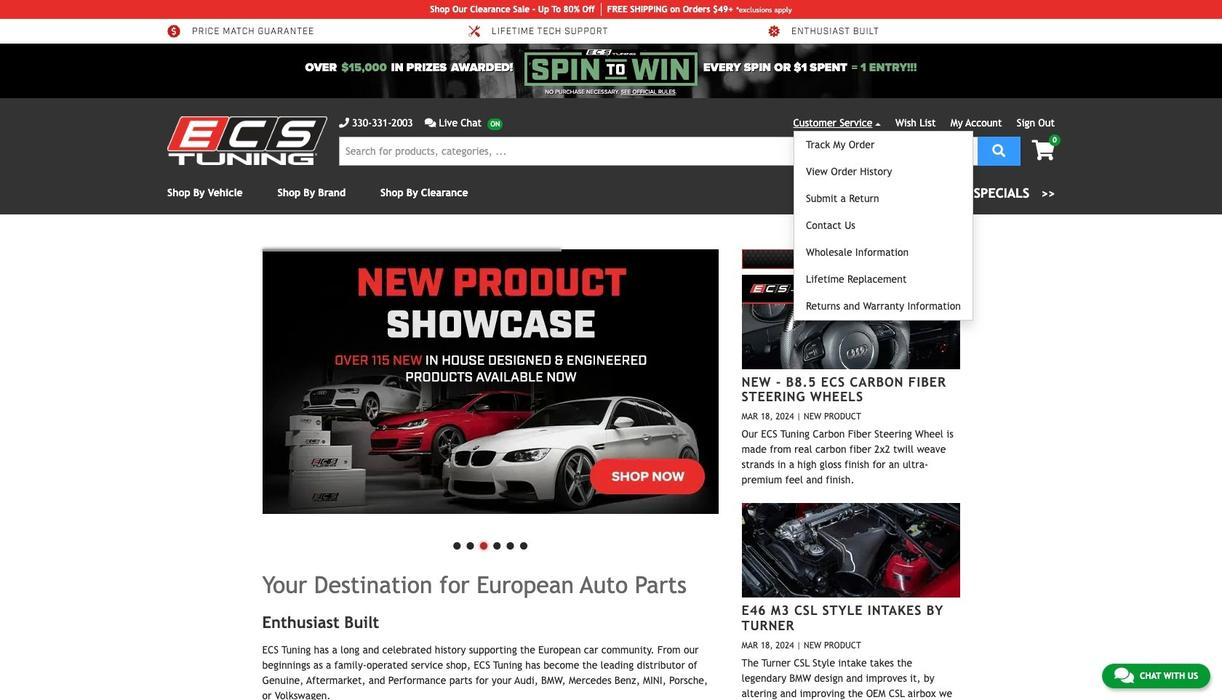 Task type: locate. For each thing, give the bounding box(es) containing it.
Search text field
[[339, 137, 978, 166]]

search image
[[993, 144, 1006, 157]]

shopping cart image
[[1032, 140, 1055, 161]]

comments image
[[425, 118, 436, 128]]



Task type: vqa. For each thing, say whether or not it's contained in the screenshot.
the right the comments IMAGE
yes



Task type: describe. For each thing, give the bounding box(es) containing it.
phone image
[[339, 118, 349, 128]]

new - b8.5 ecs carbon fiber steering wheels image
[[742, 275, 960, 370]]

ecs tuning image
[[167, 116, 328, 165]]

comments image
[[1115, 667, 1135, 685]]

generic - monthly recap image
[[262, 250, 719, 515]]

e46 m3 csl style intakes by turner image
[[742, 504, 960, 598]]

ecs tuning 'spin to win' contest logo image
[[525, 49, 698, 86]]



